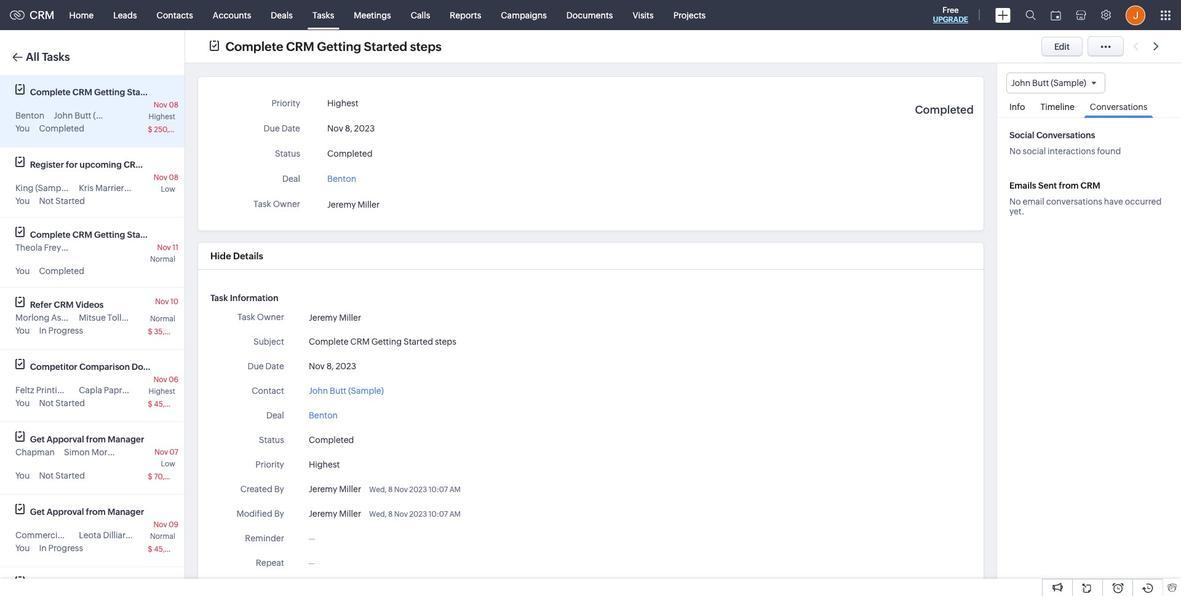 Task type: locate. For each thing, give the bounding box(es) containing it.
hide details link
[[210, 251, 263, 261]]

social conversations no social interactions found
[[1010, 131, 1121, 156]]

1 horizontal spatial tasks
[[313, 10, 334, 20]]

1 vertical spatial progress
[[48, 544, 83, 554]]

task owner
[[254, 199, 300, 209], [237, 313, 284, 322]]

due date
[[264, 124, 300, 134], [248, 362, 284, 372]]

feltz printing service
[[15, 386, 99, 396]]

from
[[1059, 181, 1079, 191], [86, 435, 106, 445], [86, 508, 106, 517]]

john
[[1012, 78, 1031, 88], [54, 111, 73, 121], [309, 386, 328, 396]]

0 vertical spatial in progress
[[39, 326, 83, 336]]

0 vertical spatial wed,
[[369, 486, 387, 495]]

not started down the feltz printing service
[[39, 399, 85, 409]]

subject
[[254, 337, 284, 347]]

normal up '$ 35,000.00'
[[150, 315, 175, 324]]

in progress for associates
[[39, 326, 83, 336]]

in for commercial
[[39, 544, 47, 554]]

1 vertical spatial low
[[161, 460, 175, 469]]

1 not started from the top
[[39, 196, 85, 206]]

0 vertical spatial deal
[[282, 174, 300, 184]]

0 vertical spatial from
[[1059, 181, 1079, 191]]

1 you from the top
[[15, 124, 30, 134]]

you down commercial
[[15, 544, 30, 554]]

campaigns link
[[491, 0, 557, 30]]

1 vertical spatial wed, 8 nov 2023 10:07 am
[[369, 511, 461, 519]]

you for feltz printing service
[[15, 399, 30, 409]]

task
[[254, 199, 271, 209], [210, 293, 228, 303], [237, 313, 255, 322]]

from up conversations
[[1059, 181, 1079, 191]]

manager for morasca
[[108, 435, 144, 445]]

2 10:07 from the top
[[429, 511, 448, 519]]

you down theola
[[15, 266, 30, 276]]

2 am from the top
[[450, 511, 461, 519]]

1 vertical spatial complete crm getting started steps
[[309, 337, 456, 347]]

not down printing
[[39, 399, 54, 409]]

progress for associates
[[48, 326, 83, 336]]

press
[[66, 531, 87, 541]]

in progress down morlong associates
[[39, 326, 83, 336]]

0 vertical spatial john
[[1012, 78, 1031, 88]]

1 no from the top
[[1010, 147, 1021, 156]]

1 in progress from the top
[[39, 326, 83, 336]]

john down complete crm getting started steps nov 08
[[54, 111, 73, 121]]

2 vertical spatial john
[[309, 386, 328, 396]]

1 horizontal spatial butt
[[330, 386, 347, 396]]

task owner up details
[[254, 199, 300, 209]]

get inside get apporval from manager nov 07
[[30, 435, 45, 445]]

get up commercial
[[30, 508, 45, 517]]

0 vertical spatial nov 8, 2023
[[327, 124, 375, 134]]

2 $ 45,000.00 from the top
[[148, 546, 192, 554]]

printing
[[36, 386, 68, 396]]

$ for simon morasca (sample)
[[148, 473, 152, 482]]

progress down 'associates'
[[48, 326, 83, 336]]

in down morlong
[[39, 326, 47, 336]]

crm inside complete crm getting started steps nov 08
[[72, 87, 92, 97]]

wed,
[[369, 486, 387, 495], [369, 511, 387, 519]]

7 you from the top
[[15, 544, 30, 554]]

steps inside 'complete crm getting started steps nov 11'
[[159, 230, 181, 240]]

refer
[[30, 300, 52, 310]]

complete down all tasks
[[30, 87, 71, 97]]

1 vertical spatial john
[[54, 111, 73, 121]]

not for printing
[[39, 399, 54, 409]]

in progress
[[39, 326, 83, 336], [39, 544, 83, 554]]

45,000.00
[[154, 401, 192, 409], [154, 546, 192, 554]]

$ for leota dilliard (sample)
[[148, 546, 152, 554]]

normal down 09
[[150, 533, 175, 541]]

leota
[[79, 531, 101, 541]]

complete inside complete crm getting started steps nov 08
[[30, 87, 71, 97]]

completed
[[915, 103, 974, 116], [39, 124, 84, 134], [327, 149, 373, 159], [39, 266, 84, 276], [309, 436, 354, 445]]

0 vertical spatial progress
[[48, 326, 83, 336]]

$ for mitsue tollner (sample)
[[148, 328, 152, 337]]

1 vertical spatial benton link
[[309, 410, 338, 423]]

2 low from the top
[[161, 460, 175, 469]]

2 vertical spatial from
[[86, 508, 106, 517]]

2 no from the top
[[1010, 197, 1021, 207]]

manager inside get apporval from manager nov 07
[[108, 435, 144, 445]]

calls link
[[401, 0, 440, 30]]

5 you from the top
[[15, 399, 30, 409]]

1 10:07 from the top
[[429, 486, 448, 495]]

3 $ from the top
[[148, 401, 152, 409]]

in progress down commercial press
[[39, 544, 83, 554]]

2 get from the top
[[30, 508, 45, 517]]

8,
[[345, 124, 352, 134], [327, 362, 334, 372]]

from up morasca in the left bottom of the page
[[86, 435, 106, 445]]

$ for capla paprocki (sample)
[[148, 401, 152, 409]]

not down king (sample)
[[39, 196, 54, 206]]

normal down 11
[[150, 255, 175, 264]]

from for apporval
[[86, 435, 106, 445]]

1 vertical spatial 45,000.00
[[154, 546, 192, 554]]

tasks right deals link on the left
[[313, 10, 334, 20]]

timeline
[[1041, 102, 1075, 112]]

45,000.00 down 09
[[154, 546, 192, 554]]

you up king
[[15, 124, 30, 134]]

you down morlong
[[15, 326, 30, 336]]

0 vertical spatial john butt (sample)
[[1012, 78, 1087, 88]]

commercial press
[[15, 531, 87, 541]]

started inside complete crm getting started steps nov 08
[[127, 87, 157, 97]]

1 08 from the top
[[169, 101, 178, 110]]

profile element
[[1119, 0, 1153, 30]]

1 vertical spatial 08
[[169, 174, 178, 182]]

you down feltz
[[15, 399, 30, 409]]

0 vertical spatial normal
[[150, 255, 175, 264]]

register
[[30, 160, 64, 170]]

1 by from the top
[[274, 485, 284, 495]]

frey
[[44, 243, 61, 253]]

normal
[[150, 255, 175, 264], [150, 315, 175, 324], [150, 533, 175, 541]]

0 vertical spatial wed, 8 nov 2023 10:07 am
[[369, 486, 461, 495]]

5 $ from the top
[[148, 546, 152, 554]]

no down "social"
[[1010, 147, 1021, 156]]

reports link
[[440, 0, 491, 30]]

status
[[275, 149, 300, 159], [259, 436, 284, 445]]

1 vertical spatial in progress
[[39, 544, 83, 554]]

1 horizontal spatial john
[[309, 386, 328, 396]]

2 by from the top
[[274, 509, 284, 519]]

not started down simon
[[39, 471, 85, 481]]

due
[[264, 124, 280, 134], [248, 362, 264, 372]]

you for king (sample)
[[15, 196, 30, 206]]

2 horizontal spatial john butt (sample)
[[1012, 78, 1087, 88]]

4 $ from the top
[[148, 473, 152, 482]]

from inside get apporval from manager nov 07
[[86, 435, 106, 445]]

2 wed, from the top
[[369, 511, 387, 519]]

from for approval
[[86, 508, 106, 517]]

2 vertical spatial not started
[[39, 471, 85, 481]]

complete up frey in the top of the page
[[30, 230, 71, 240]]

0 horizontal spatial tasks
[[42, 50, 70, 63]]

1 45,000.00 from the top
[[154, 401, 192, 409]]

social
[[1010, 131, 1035, 140]]

task down task information
[[237, 313, 255, 322]]

$ 45,000.00 for leota dilliard (sample)
[[148, 546, 192, 554]]

0 vertical spatial tasks
[[313, 10, 334, 20]]

John Butt (Sample) field
[[1007, 73, 1106, 94]]

08 for webinars
[[169, 174, 178, 182]]

manager for dilliard
[[108, 508, 144, 517]]

capla paprocki (sample)
[[79, 386, 176, 396]]

4 you from the top
[[15, 326, 30, 336]]

0 vertical spatial butt
[[1032, 78, 1049, 88]]

nov
[[154, 101, 167, 110], [327, 124, 343, 134], [154, 174, 167, 182], [157, 244, 171, 252], [155, 298, 169, 306], [309, 362, 325, 372], [154, 376, 167, 385], [154, 449, 168, 457], [394, 486, 408, 495], [394, 511, 408, 519], [154, 521, 167, 530]]

not started for printing
[[39, 399, 85, 409]]

low
[[161, 185, 175, 194], [161, 460, 175, 469]]

meetings
[[354, 10, 391, 20]]

campaigns
[[501, 10, 547, 20]]

07
[[170, 449, 178, 457]]

$ left 250,000.00
[[148, 126, 152, 134]]

complete crm getting started steps down tasks "link"
[[225, 39, 442, 53]]

not for (sample)
[[39, 196, 54, 206]]

$ down leota dilliard (sample)
[[148, 546, 152, 554]]

manager up leota dilliard (sample)
[[108, 508, 144, 517]]

in down commercial
[[39, 544, 47, 554]]

you for commercial press
[[15, 544, 30, 554]]

3 normal from the top
[[150, 533, 175, 541]]

conversations up found
[[1090, 102, 1148, 112]]

0 vertical spatial no
[[1010, 147, 1021, 156]]

2 horizontal spatial john
[[1012, 78, 1031, 88]]

butt inside field
[[1032, 78, 1049, 88]]

1 vertical spatial get
[[30, 508, 45, 517]]

john up info link at right
[[1012, 78, 1031, 88]]

no down emails
[[1010, 197, 1021, 207]]

by right created
[[274, 485, 284, 495]]

complete crm getting started steps up 'john butt (sample)' link
[[309, 337, 456, 347]]

8 for created by
[[388, 486, 393, 495]]

0 vertical spatial 45,000.00
[[154, 401, 192, 409]]

john right contact
[[309, 386, 328, 396]]

manager inside get approval from manager nov 09
[[108, 508, 144, 517]]

mitsue tollner (sample)
[[79, 313, 172, 323]]

from inside 'emails sent from crm no email conversations have occurred yet.'
[[1059, 181, 1079, 191]]

capla
[[79, 386, 102, 396]]

emails
[[1010, 181, 1036, 191]]

1 vertical spatial not started
[[39, 399, 85, 409]]

1 vertical spatial from
[[86, 435, 106, 445]]

08 down the webinars
[[169, 174, 178, 182]]

task up details
[[254, 199, 271, 209]]

progress down the press at the left bottom
[[48, 544, 83, 554]]

2 08 from the top
[[169, 174, 178, 182]]

$ left 70,000.00
[[148, 473, 152, 482]]

8 for modified by
[[388, 511, 393, 519]]

progress
[[48, 326, 83, 336], [48, 544, 83, 554]]

1 vertical spatial manager
[[108, 508, 144, 517]]

2 in progress from the top
[[39, 544, 83, 554]]

0 vertical spatial in
[[39, 326, 47, 336]]

search image
[[1026, 10, 1036, 20]]

manager up simon morasca (sample)
[[108, 435, 144, 445]]

by right modified
[[274, 509, 284, 519]]

benton link
[[327, 170, 356, 184], [309, 410, 338, 423]]

2 not started from the top
[[39, 399, 85, 409]]

profile image
[[1126, 5, 1146, 25]]

1 progress from the top
[[48, 326, 83, 336]]

task owner down information
[[237, 313, 284, 322]]

low up $ 70,000.00
[[161, 460, 175, 469]]

08 up 250,000.00
[[169, 101, 178, 110]]

no inside 'emails sent from crm no email conversations have occurred yet.'
[[1010, 197, 1021, 207]]

2 wed, 8 nov 2023 10:07 am from the top
[[369, 511, 461, 519]]

1 vertical spatial tasks
[[42, 50, 70, 63]]

1 vertical spatial by
[[274, 509, 284, 519]]

found
[[1097, 147, 1121, 156]]

videos
[[75, 300, 104, 310]]

11
[[172, 244, 178, 252]]

webinars
[[145, 160, 184, 170]]

morlong associates
[[15, 313, 94, 323]]

nov inside 'complete crm getting started steps nov 11'
[[157, 244, 171, 252]]

paprocki
[[104, 386, 139, 396]]

0 horizontal spatial 8,
[[327, 362, 334, 372]]

deal for "benton" link to the top
[[282, 174, 300, 184]]

1 low from the top
[[161, 185, 175, 194]]

1 get from the top
[[30, 435, 45, 445]]

0 vertical spatial priority
[[272, 98, 300, 108]]

you down chapman
[[15, 471, 30, 481]]

2 vertical spatial butt
[[330, 386, 347, 396]]

0 vertical spatial 10:07
[[429, 486, 448, 495]]

08 inside complete crm getting started steps nov 08
[[169, 101, 178, 110]]

0 vertical spatial not started
[[39, 196, 85, 206]]

from inside get approval from manager nov 09
[[86, 508, 106, 517]]

tasks right all
[[42, 50, 70, 63]]

06
[[169, 376, 178, 385]]

not
[[39, 196, 54, 206], [39, 399, 54, 409], [39, 471, 54, 481]]

am for modified by
[[450, 511, 461, 519]]

task left information
[[210, 293, 228, 303]]

highest
[[327, 98, 358, 108], [149, 113, 175, 121], [149, 388, 175, 396], [309, 460, 340, 470]]

0 vertical spatial task owner
[[254, 199, 300, 209]]

0 vertical spatial 08
[[169, 101, 178, 110]]

$ 45,000.00 for capla paprocki (sample)
[[148, 401, 192, 409]]

wed, 8 nov 2023 10:07 am
[[369, 486, 461, 495], [369, 511, 461, 519]]

normal for refer crm videos
[[150, 315, 175, 324]]

0 vertical spatial am
[[450, 486, 461, 495]]

$
[[148, 126, 152, 134], [148, 328, 152, 337], [148, 401, 152, 409], [148, 473, 152, 482], [148, 546, 152, 554]]

0 vertical spatial by
[[274, 485, 284, 495]]

normal inside theola frey (sample) normal
[[150, 255, 175, 264]]

08 inside register for upcoming crm webinars nov 08
[[169, 174, 178, 182]]

0 vertical spatial 8
[[388, 486, 393, 495]]

1 vertical spatial deal
[[266, 411, 284, 421]]

complete inside 'complete crm getting started steps nov 11'
[[30, 230, 71, 240]]

am for created by
[[450, 486, 461, 495]]

1 vertical spatial normal
[[150, 315, 175, 324]]

1 horizontal spatial john butt (sample)
[[309, 386, 384, 396]]

conversations inside social conversations no social interactions found
[[1037, 131, 1095, 140]]

1 horizontal spatial 8,
[[345, 124, 352, 134]]

1 wed, from the top
[[369, 486, 387, 495]]

1 vertical spatial in
[[39, 544, 47, 554]]

info link
[[1004, 94, 1031, 118]]

10:07 for created by
[[429, 486, 448, 495]]

1 vertical spatial 8
[[388, 511, 393, 519]]

1 wed, 8 nov 2023 10:07 am from the top
[[369, 486, 461, 495]]

1 vertical spatial not
[[39, 399, 54, 409]]

0 vertical spatial conversations
[[1090, 102, 1148, 112]]

0 vertical spatial due date
[[264, 124, 300, 134]]

0 vertical spatial task
[[254, 199, 271, 209]]

6 you from the top
[[15, 471, 30, 481]]

am
[[450, 486, 461, 495], [450, 511, 461, 519]]

not down chapman
[[39, 471, 54, 481]]

created
[[240, 485, 272, 495]]

get inside get approval from manager nov 09
[[30, 508, 45, 517]]

progress for press
[[48, 544, 83, 554]]

2023
[[354, 124, 375, 134], [336, 362, 356, 372], [409, 486, 427, 495], [409, 511, 427, 519]]

$ left 35,000.00
[[148, 328, 152, 337]]

by for modified by
[[274, 509, 284, 519]]

complete crm getting started steps nov 11
[[30, 230, 181, 252]]

documents
[[567, 10, 613, 20]]

0 vertical spatial owner
[[273, 199, 300, 209]]

1 vertical spatial 8,
[[327, 362, 334, 372]]

feltz
[[15, 386, 34, 396]]

2 8 from the top
[[388, 511, 393, 519]]

1 in from the top
[[39, 326, 47, 336]]

1 vertical spatial no
[[1010, 197, 1021, 207]]

2 in from the top
[[39, 544, 47, 554]]

1 vertical spatial conversations
[[1037, 131, 1095, 140]]

$ 45,000.00 down 06
[[148, 401, 192, 409]]

2 vertical spatial normal
[[150, 533, 175, 541]]

previous record image
[[1133, 42, 1139, 50]]

from up leota
[[86, 508, 106, 517]]

1 normal from the top
[[150, 255, 175, 264]]

you for morlong associates
[[15, 326, 30, 336]]

register for upcoming crm webinars nov 08
[[30, 160, 184, 182]]

all
[[26, 50, 40, 63]]

meetings link
[[344, 0, 401, 30]]

2 you from the top
[[15, 196, 30, 206]]

1 vertical spatial nov 8, 2023
[[309, 362, 356, 372]]

by for created by
[[274, 485, 284, 495]]

0 horizontal spatial butt
[[75, 111, 91, 121]]

2 45,000.00 from the top
[[154, 546, 192, 554]]

45,000.00 for leota dilliard (sample)
[[154, 546, 192, 554]]

0 vertical spatial low
[[161, 185, 175, 194]]

get up chapman
[[30, 435, 45, 445]]

nov inside get approval from manager nov 09
[[154, 521, 167, 530]]

45,000.00 down 06
[[154, 401, 192, 409]]

2 vertical spatial benton
[[309, 411, 338, 421]]

1 vertical spatial task owner
[[237, 313, 284, 322]]

timeline link
[[1035, 94, 1081, 118]]

0 vertical spatial manager
[[108, 435, 144, 445]]

conversations
[[1090, 102, 1148, 112], [1037, 131, 1095, 140]]

0 vertical spatial $ 45,000.00
[[148, 401, 192, 409]]

from for sent
[[1059, 181, 1079, 191]]

1 $ from the top
[[148, 126, 152, 134]]

0 vertical spatial status
[[275, 149, 300, 159]]

0 vertical spatial date
[[282, 124, 300, 134]]

$ 45,000.00 down 09
[[148, 546, 192, 554]]

create menu image
[[996, 8, 1011, 22]]

2 normal from the top
[[150, 315, 175, 324]]

not started down king (sample)
[[39, 196, 85, 206]]

deal
[[282, 174, 300, 184], [266, 411, 284, 421]]

conversations up interactions
[[1037, 131, 1095, 140]]

manager
[[108, 435, 144, 445], [108, 508, 144, 517]]

in for morlong
[[39, 326, 47, 336]]

2 horizontal spatial butt
[[1032, 78, 1049, 88]]

1 am from the top
[[450, 486, 461, 495]]

2 vertical spatial not
[[39, 471, 54, 481]]

2 $ from the top
[[148, 328, 152, 337]]

1 vertical spatial john butt (sample)
[[54, 111, 129, 121]]

0 vertical spatial not
[[39, 196, 54, 206]]

0 vertical spatial get
[[30, 435, 45, 445]]

you down king
[[15, 196, 30, 206]]

crm inside register for upcoming crm webinars nov 08
[[124, 160, 143, 170]]

$ down capla paprocki (sample)
[[148, 401, 152, 409]]

1 vertical spatial 10:07
[[429, 511, 448, 519]]

0 horizontal spatial john butt (sample)
[[54, 111, 129, 121]]

started
[[364, 39, 407, 53], [127, 87, 157, 97], [55, 196, 85, 206], [127, 230, 157, 240], [404, 337, 433, 347], [55, 399, 85, 409], [55, 471, 85, 481]]

complete crm getting started steps nov 08
[[30, 87, 181, 110]]

1 vertical spatial $ 45,000.00
[[148, 546, 192, 554]]

butt
[[1032, 78, 1049, 88], [75, 111, 91, 121], [330, 386, 347, 396]]

steps inside complete crm getting started steps nov 08
[[159, 87, 181, 97]]

no
[[1010, 147, 1021, 156], [1010, 197, 1021, 207]]

low down the webinars
[[161, 185, 175, 194]]

2 progress from the top
[[48, 544, 83, 554]]

1 vertical spatial wed,
[[369, 511, 387, 519]]

1 vertical spatial status
[[259, 436, 284, 445]]

1 vertical spatial am
[[450, 511, 461, 519]]

3 not from the top
[[39, 471, 54, 481]]

2 not from the top
[[39, 399, 54, 409]]

visits
[[633, 10, 654, 20]]

1 $ 45,000.00 from the top
[[148, 401, 192, 409]]

1 8 from the top
[[388, 486, 393, 495]]

1 not from the top
[[39, 196, 54, 206]]

associates
[[51, 313, 94, 323]]



Task type: vqa. For each thing, say whether or not it's contained in the screenshot.


Task type: describe. For each thing, give the bounding box(es) containing it.
1 vertical spatial due
[[248, 362, 264, 372]]

documents link
[[557, 0, 623, 30]]

kris marrier (sample)
[[79, 183, 161, 193]]

free
[[943, 6, 959, 15]]

3 you from the top
[[15, 266, 30, 276]]

you for chapman
[[15, 471, 30, 481]]

information
[[230, 293, 278, 303]]

0 vertical spatial due
[[264, 124, 280, 134]]

reminder
[[245, 534, 284, 544]]

1 vertical spatial butt
[[75, 111, 91, 121]]

$ 250,000.00
[[148, 126, 196, 134]]

commercial
[[15, 531, 64, 541]]

not started for (sample)
[[39, 196, 85, 206]]

competitor comparison document nov 06
[[30, 362, 178, 385]]

nov inside complete crm getting started steps nov 08
[[154, 101, 167, 110]]

dilliard
[[103, 531, 131, 541]]

tollner
[[107, 313, 135, 323]]

home
[[69, 10, 94, 20]]

john butt (sample) inside field
[[1012, 78, 1087, 88]]

email
[[1023, 197, 1045, 207]]

created by
[[240, 485, 284, 495]]

upgrade
[[933, 15, 968, 24]]

emails sent from crm no email conversations have occurred yet.
[[1010, 181, 1162, 217]]

$ 70,000.00
[[148, 473, 191, 482]]

started inside 'complete crm getting started steps nov 11'
[[127, 230, 157, 240]]

info
[[1010, 102, 1025, 112]]

nov inside register for upcoming crm webinars nov 08
[[154, 174, 167, 182]]

accounts link
[[203, 0, 261, 30]]

mitsue
[[79, 313, 106, 323]]

morasca
[[92, 448, 126, 458]]

low for kris marrier (sample)
[[161, 185, 175, 194]]

contact
[[252, 386, 284, 396]]

deals link
[[261, 0, 303, 30]]

reports
[[450, 10, 481, 20]]

simon morasca (sample)
[[64, 448, 163, 458]]

chapman
[[15, 448, 55, 458]]

king
[[15, 183, 34, 193]]

marrier
[[95, 183, 124, 193]]

morlong
[[15, 313, 49, 323]]

interactions
[[1048, 147, 1096, 156]]

social
[[1023, 147, 1046, 156]]

complete up 'john butt (sample)' link
[[309, 337, 349, 347]]

nov inside competitor comparison document nov 06
[[154, 376, 167, 385]]

theola
[[15, 243, 42, 253]]

competitor
[[30, 362, 77, 372]]

occurred
[[1125, 197, 1162, 207]]

comparison
[[79, 362, 130, 372]]

in progress for press
[[39, 544, 83, 554]]

calls
[[411, 10, 430, 20]]

normal for get approval from manager
[[150, 533, 175, 541]]

(sample) inside theola frey (sample) normal
[[63, 243, 98, 253]]

upcoming
[[80, 160, 122, 170]]

2 vertical spatial task
[[237, 313, 255, 322]]

all tasks
[[26, 50, 70, 63]]

nov inside get apporval from manager nov 07
[[154, 449, 168, 457]]

$ 35,000.00
[[148, 328, 191, 337]]

search element
[[1018, 0, 1044, 30]]

sent
[[1038, 181, 1057, 191]]

kris
[[79, 183, 94, 193]]

35,000.00
[[154, 328, 191, 337]]

document
[[132, 362, 175, 372]]

free upgrade
[[933, 6, 968, 24]]

john butt (sample) link
[[309, 385, 384, 398]]

0 vertical spatial 8,
[[345, 124, 352, 134]]

0 vertical spatial benton link
[[327, 170, 356, 184]]

0 vertical spatial complete crm getting started steps
[[225, 39, 442, 53]]

1 vertical spatial benton
[[327, 174, 356, 184]]

you for benton
[[15, 124, 30, 134]]

70,000.00
[[154, 473, 191, 482]]

low for simon morasca (sample)
[[161, 460, 175, 469]]

get for get approval from manager
[[30, 508, 45, 517]]

$ for john butt (sample)
[[148, 126, 152, 134]]

1 vertical spatial priority
[[256, 460, 284, 470]]

task information
[[210, 293, 278, 303]]

crm link
[[10, 9, 55, 22]]

crm inside 'emails sent from crm no email conversations have occurred yet.'
[[1081, 181, 1101, 191]]

projects link
[[664, 0, 716, 30]]

apporval
[[47, 435, 84, 445]]

getting inside 'complete crm getting started steps nov 11'
[[94, 230, 125, 240]]

09
[[169, 521, 178, 530]]

0 horizontal spatial john
[[54, 111, 73, 121]]

projects
[[674, 10, 706, 20]]

modified
[[237, 509, 272, 519]]

1 vertical spatial owner
[[257, 313, 284, 322]]

visits link
[[623, 0, 664, 30]]

wed, 8 nov 2023 10:07 am for modified by
[[369, 511, 461, 519]]

contacts link
[[147, 0, 203, 30]]

wed, for created by
[[369, 486, 387, 495]]

king (sample)
[[15, 183, 71, 193]]

08 for steps
[[169, 101, 178, 110]]

create menu element
[[988, 0, 1018, 30]]

wed, 8 nov 2023 10:07 am for created by
[[369, 486, 461, 495]]

have
[[1104, 197, 1123, 207]]

45,000.00 for capla paprocki (sample)
[[154, 401, 192, 409]]

get approval from manager nov 09
[[30, 508, 178, 530]]

deals
[[271, 10, 293, 20]]

john inside field
[[1012, 78, 1031, 88]]

10:07 for modified by
[[429, 511, 448, 519]]

deal for the bottom "benton" link
[[266, 411, 284, 421]]

edit button
[[1042, 37, 1083, 56]]

next record image
[[1154, 42, 1162, 50]]

crm inside 'complete crm getting started steps nov 11'
[[72, 230, 92, 240]]

nov 10
[[155, 298, 178, 306]]

yet.
[[1010, 207, 1025, 217]]

complete down 'accounts' link on the left
[[225, 39, 283, 53]]

for
[[66, 160, 78, 170]]

conversations
[[1046, 197, 1103, 207]]

edit
[[1055, 42, 1070, 51]]

calendar image
[[1051, 10, 1061, 20]]

no inside social conversations no social interactions found
[[1010, 147, 1021, 156]]

leads
[[113, 10, 137, 20]]

1 vertical spatial task
[[210, 293, 228, 303]]

1 vertical spatial date
[[266, 362, 284, 372]]

get for get apporval from manager
[[30, 435, 45, 445]]

contacts
[[157, 10, 193, 20]]

modified by
[[237, 509, 284, 519]]

1 vertical spatial due date
[[248, 362, 284, 372]]

2 vertical spatial john butt (sample)
[[309, 386, 384, 396]]

getting inside complete crm getting started steps nov 08
[[94, 87, 125, 97]]

(sample) inside field
[[1051, 78, 1087, 88]]

hide details
[[210, 251, 263, 261]]

10
[[170, 298, 178, 306]]

tasks inside "link"
[[313, 10, 334, 20]]

3 not started from the top
[[39, 471, 85, 481]]

conversations link
[[1084, 94, 1154, 118]]

250,000.00
[[154, 126, 196, 134]]

wed, for modified by
[[369, 511, 387, 519]]

hide
[[210, 251, 231, 261]]

0 vertical spatial benton
[[15, 111, 44, 121]]

refer crm videos
[[30, 300, 104, 310]]



